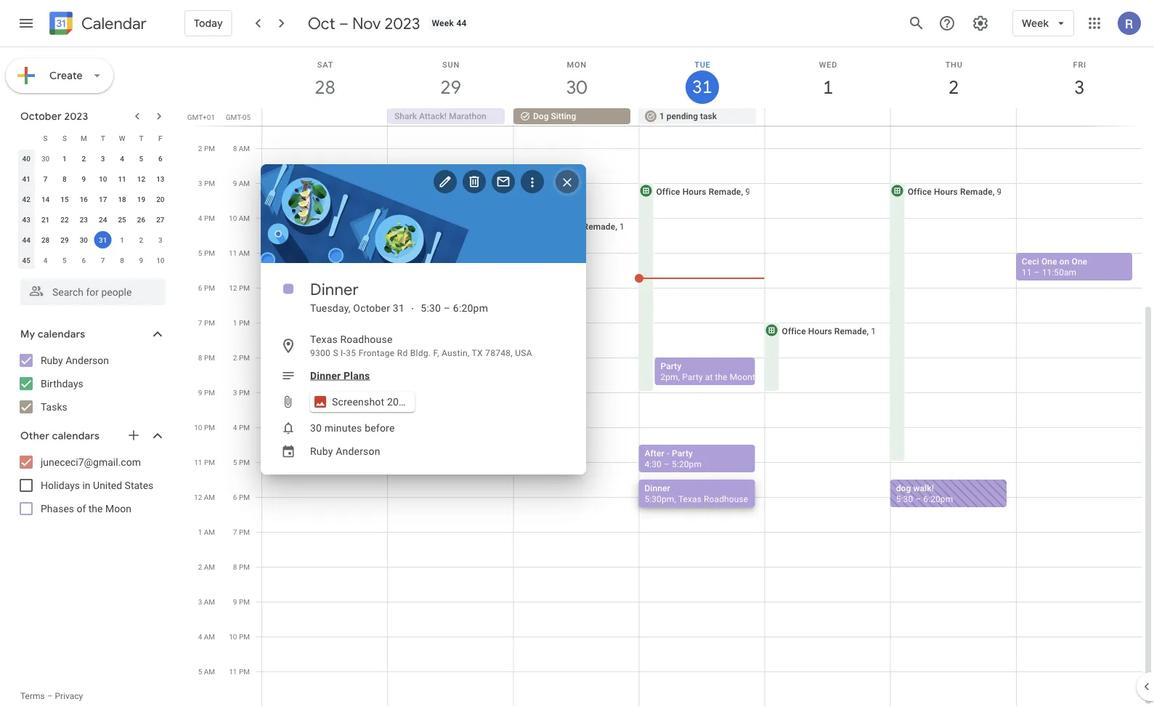 Task type: describe. For each thing, give the bounding box(es) containing it.
3 right the 13 element
[[198, 179, 202, 187]]

phases
[[41, 502, 74, 514]]

1 for november 1 element
[[120, 235, 124, 244]]

1 horizontal spatial 44
[[457, 18, 467, 28]]

44 inside row group
[[22, 235, 30, 244]]

26
[[137, 215, 145, 224]]

0 vertical spatial 9 pm
[[198, 388, 215, 397]]

holidays
[[41, 479, 80, 491]]

today
[[194, 17, 223, 30]]

– inside 'dog walk! 5:30 – 6:20pm'
[[916, 494, 922, 504]]

30 for the 30 element
[[80, 235, 88, 244]]

dog sitting
[[533, 111, 576, 121]]

gmt+01
[[187, 113, 215, 121]]

i-
[[341, 348, 346, 358]]

42
[[22, 195, 30, 203]]

netflix
[[451, 413, 477, 423]]

create button
[[6, 58, 113, 93]]

clean up after netflix binge
[[393, 413, 502, 423]]

anderson inside the my calendars list
[[66, 354, 109, 366]]

12 pm
[[229, 283, 250, 292]]

14 element
[[37, 190, 54, 208]]

7 left 1 pm
[[198, 318, 202, 327]]

2pm
[[661, 372, 678, 382]]

2 down 1 am
[[198, 562, 202, 571]]

31 inside cell
[[99, 235, 107, 244]]

17
[[99, 195, 107, 203]]

calendars for my calendars
[[38, 328, 85, 341]]

tuesday,
[[310, 302, 351, 314]]

nov
[[352, 13, 381, 33]]

19 element
[[133, 190, 150, 208]]

texas inside texas roadhouse 9300 s i-35 frontage rd bldg. f, austin, tx 78748, usa
[[310, 333, 338, 345]]

3 up 10 element
[[101, 154, 105, 163]]

oct
[[308, 13, 335, 33]]

1 for 1 am
[[198, 528, 202, 536]]

texas inside dinner 5:30pm , texas roadhouse
[[679, 494, 702, 504]]

2 left november 3 element
[[139, 235, 143, 244]]

1 pm
[[233, 318, 250, 327]]

sat
[[317, 60, 334, 69]]

2 cell from the left
[[765, 108, 891, 126]]

ruby anderson inside the my calendars list
[[41, 354, 109, 366]]

22
[[60, 215, 69, 224]]

am for 8 am
[[239, 144, 250, 153]]

thu 2
[[946, 60, 963, 99]]

2 inside thu 2
[[948, 75, 959, 99]]

1 horizontal spatial 8 pm
[[233, 562, 250, 571]]

sun 29
[[440, 60, 460, 99]]

2 down m
[[82, 154, 86, 163]]

tue 31
[[692, 60, 712, 98]]

main drawer image
[[17, 15, 35, 32]]

dinner plans
[[310, 369, 370, 381]]

1 vertical spatial 3 pm
[[233, 388, 250, 397]]

25 element
[[113, 211, 131, 228]]

mon
[[567, 60, 587, 69]]

am for 10 am
[[239, 214, 250, 222]]

11 element
[[113, 170, 131, 187]]

my calendars
[[20, 328, 85, 341]]

1 one from the left
[[1042, 256, 1058, 266]]

2 down 1 pm
[[233, 353, 237, 362]]

1 am
[[198, 528, 215, 536]]

29 link
[[434, 70, 468, 104]]

oct – nov 2023
[[308, 13, 420, 33]]

grid containing 28
[[186, 47, 1155, 707]]

1 vertical spatial 11 pm
[[229, 667, 250, 676]]

after
[[645, 448, 665, 458]]

november 5 element
[[56, 251, 73, 269]]

week for week 44
[[432, 18, 454, 28]]

phases of the moon
[[41, 502, 131, 514]]

15
[[60, 195, 69, 203]]

5 am
[[198, 667, 215, 676]]

0 horizontal spatial 4 pm
[[198, 214, 215, 222]]

– inside dinner tuesday, october 31 ⋅ 5:30 – 6:20pm
[[444, 302, 451, 314]]

am for 9 am
[[239, 179, 250, 187]]

shark attack! marathon
[[395, 111, 487, 121]]

35
[[346, 348, 356, 358]]

1 horizontal spatial 4 pm
[[233, 423, 250, 432]]

task
[[700, 111, 717, 121]]

settings menu image
[[972, 15, 990, 32]]

0 horizontal spatial s
[[43, 134, 48, 142]]

clean up after netflix binge button
[[387, 410, 504, 437]]

today button
[[185, 6, 232, 41]]

dog sitting button
[[514, 108, 631, 124]]

2 down 'gmt+01'
[[198, 144, 202, 153]]

6 right november 5 element
[[82, 256, 86, 264]]

12 element
[[133, 170, 150, 187]]

11 down 10 am
[[229, 249, 237, 257]]

calendar
[[81, 13, 147, 34]]

create
[[49, 69, 83, 82]]

november 2 element
[[133, 231, 150, 249]]

31 link
[[686, 70, 719, 104]]

roadhouse inside dinner 5:30pm , texas roadhouse
[[704, 494, 749, 504]]

1 t from the left
[[101, 134, 105, 142]]

gmt-05
[[226, 113, 251, 121]]

24
[[99, 215, 107, 224]]

1 vertical spatial ruby anderson
[[310, 445, 380, 457]]

email event details image
[[496, 174, 511, 189]]

am for 3 am
[[204, 597, 215, 606]]

12 am
[[194, 493, 215, 501]]

before
[[365, 422, 395, 434]]

f
[[158, 134, 162, 142]]

1 link
[[812, 70, 845, 104]]

plans
[[344, 369, 370, 381]]

w
[[119, 134, 125, 142]]

-
[[667, 448, 670, 458]]

3 link
[[1063, 70, 1097, 104]]

6 right 12 am
[[233, 493, 237, 501]]

12 for 12
[[137, 174, 145, 183]]

1 vertical spatial anderson
[[336, 445, 380, 457]]

7 right november 6 element
[[101, 256, 105, 264]]

– inside after - party 4:30 – 5:20pm
[[664, 459, 670, 469]]

8 am
[[233, 144, 250, 153]]

thu
[[946, 60, 963, 69]]

wed
[[819, 60, 838, 69]]

Search for people text field
[[29, 279, 157, 305]]

tasks
[[41, 401, 67, 413]]

s inside texas roadhouse 9300 s i-35 frontage rd bldg. f, austin, tx 78748, usa
[[333, 348, 338, 358]]

roadhouse inside texas roadhouse 9300 s i-35 frontage rd bldg. f, austin, tx 78748, usa
[[340, 333, 393, 345]]

78748,
[[485, 348, 513, 358]]

5:30 inside 'dog walk! 5:30 – 6:20pm'
[[896, 494, 914, 504]]

1 horizontal spatial 2023
[[385, 13, 420, 33]]

26 element
[[133, 211, 150, 228]]

0 vertical spatial 11 pm
[[194, 458, 215, 466]]

november 10 element
[[152, 251, 169, 269]]

dinner 5:30pm , texas roadhouse
[[645, 483, 749, 504]]

am for 11 am
[[239, 249, 250, 257]]

2 one from the left
[[1072, 256, 1088, 266]]

29 element
[[56, 231, 73, 249]]

am for 5 am
[[204, 667, 215, 676]]

walk!
[[914, 483, 934, 493]]

7 right 1 am
[[233, 528, 237, 536]]

texas roadhouse 9300 s i-35 frontage rd bldg. f, austin, tx 78748, usa
[[310, 333, 533, 358]]

1 for 1 pending task
[[660, 111, 665, 121]]

12 for 12 pm
[[229, 283, 237, 292]]

0 vertical spatial party
[[661, 361, 682, 371]]

fri 3
[[1074, 60, 1087, 99]]

– right terms
[[47, 691, 53, 701]]

on
[[1060, 256, 1070, 266]]

21 element
[[37, 211, 54, 228]]

of
[[77, 502, 86, 514]]

my
[[20, 328, 35, 341]]

23 element
[[75, 211, 93, 228]]

2 t from the left
[[139, 134, 143, 142]]

3 inside fri 3
[[1074, 75, 1084, 99]]

tue
[[695, 60, 711, 69]]

0 vertical spatial 8 pm
[[198, 353, 215, 362]]

10 right add other calendars icon
[[194, 423, 202, 432]]

30 element
[[75, 231, 93, 249]]

am for 12 am
[[204, 493, 215, 501]]

other calendars button
[[3, 424, 180, 448]]

party inside after - party 4:30 – 5:20pm
[[672, 448, 693, 458]]

row containing 43
[[17, 209, 170, 230]]

1 vertical spatial 10 pm
[[229, 632, 250, 641]]

1 pending task
[[660, 111, 717, 121]]

my calendars list
[[3, 349, 180, 419]]

ruby inside the my calendars list
[[41, 354, 63, 366]]

sat 28
[[314, 60, 335, 99]]

frontage
[[359, 348, 395, 358]]

after - party 4:30 – 5:20pm
[[645, 448, 702, 469]]

10 right 4 am
[[229, 632, 237, 641]]

19
[[137, 195, 145, 203]]

up
[[418, 413, 428, 423]]

17 element
[[94, 190, 112, 208]]

3 down 1 pm
[[233, 388, 237, 397]]

24 element
[[94, 211, 112, 228]]

marathon
[[449, 111, 487, 121]]

6:20pm inside dinner tuesday, october 31 ⋅ 5:30 – 6:20pm
[[453, 302, 488, 314]]

11:50am
[[1042, 267, 1077, 277]]

row containing 45
[[17, 250, 170, 270]]

november 6 element
[[75, 251, 93, 269]]

junececi7@gmail.com
[[41, 456, 141, 468]]



Task type: locate. For each thing, give the bounding box(es) containing it.
s up september 30 element
[[43, 134, 48, 142]]

cell down 3 "link"
[[1017, 108, 1142, 126]]

week
[[1022, 17, 1049, 30], [432, 18, 454, 28]]

7 pm right 1 am
[[233, 528, 250, 536]]

dinner up 5:30pm
[[645, 483, 671, 493]]

october 2023 grid
[[14, 128, 170, 270]]

1 inside the wed 1
[[822, 75, 833, 99]]

, inside dinner 5:30pm , texas roadhouse
[[675, 494, 676, 504]]

november 4 element
[[37, 251, 54, 269]]

0 horizontal spatial 29
[[60, 235, 69, 244]]

6:20pm inside 'dog walk! 5:30 – 6:20pm'
[[924, 494, 954, 504]]

1 inside button
[[660, 111, 665, 121]]

1 horizontal spatial texas
[[679, 494, 702, 504]]

calendar heading
[[78, 13, 147, 34]]

44 up sun
[[457, 18, 467, 28]]

am up 4 am
[[204, 597, 215, 606]]

november 3 element
[[152, 231, 169, 249]]

27 element
[[152, 211, 169, 228]]

1 vertical spatial 2 pm
[[233, 353, 250, 362]]

30 for 30 minutes before
[[310, 422, 322, 434]]

0 vertical spatial anderson
[[66, 354, 109, 366]]

29 inside row
[[60, 235, 69, 244]]

0 horizontal spatial 9 pm
[[198, 388, 215, 397]]

october up september 30 element
[[20, 110, 62, 123]]

0 vertical spatial 29
[[440, 75, 460, 99]]

7
[[43, 174, 48, 183], [101, 256, 105, 264], [198, 318, 202, 327], [233, 528, 237, 536]]

1 horizontal spatial ruby
[[310, 445, 333, 457]]

0 vertical spatial 44
[[457, 18, 467, 28]]

11 am
[[229, 249, 250, 257]]

united
[[93, 479, 122, 491]]

0 vertical spatial 5:30
[[421, 302, 441, 314]]

31 right the 30 element
[[99, 235, 107, 244]]

1 down 12 pm
[[233, 318, 237, 327]]

13 element
[[152, 170, 169, 187]]

1 vertical spatial 2023
[[64, 110, 88, 123]]

calendar element
[[47, 9, 147, 41]]

4:30
[[645, 459, 662, 469]]

0 vertical spatial 28
[[314, 75, 335, 99]]

my calendars button
[[3, 323, 180, 346]]

4 inside 'element'
[[43, 256, 48, 264]]

add other calendars image
[[126, 428, 141, 443]]

0 horizontal spatial one
[[1042, 256, 1058, 266]]

0 horizontal spatial 10 pm
[[194, 423, 215, 432]]

None search field
[[0, 273, 180, 305]]

roadhouse up frontage
[[340, 333, 393, 345]]

row containing 41
[[17, 169, 170, 189]]

2 am
[[198, 562, 215, 571]]

0 horizontal spatial ruby anderson
[[41, 354, 109, 366]]

31 left ⋅
[[393, 302, 405, 314]]

privacy link
[[55, 691, 83, 701]]

0 horizontal spatial october
[[20, 110, 62, 123]]

0 vertical spatial roadhouse
[[340, 333, 393, 345]]

12 for 12 am
[[194, 493, 202, 501]]

44 left 28 "element"
[[22, 235, 30, 244]]

october 2023
[[20, 110, 88, 123]]

5:30 down 'dog'
[[896, 494, 914, 504]]

16
[[80, 195, 88, 203]]

6
[[158, 154, 163, 163], [82, 256, 86, 264], [198, 283, 202, 292], [233, 493, 237, 501]]

11 right 5 am
[[229, 667, 237, 676]]

november 7 element
[[94, 251, 112, 269]]

one right on
[[1072, 256, 1088, 266]]

14
[[41, 195, 50, 203]]

0 horizontal spatial 5 pm
[[198, 249, 215, 257]]

1 vertical spatial calendars
[[52, 429, 100, 443]]

29 inside grid
[[440, 75, 460, 99]]

6:20pm down walk!
[[924, 494, 954, 504]]

20
[[156, 195, 165, 203]]

1 vertical spatial 5:30
[[896, 494, 914, 504]]

sun
[[443, 60, 460, 69]]

– right oct
[[339, 13, 349, 33]]

texas
[[310, 333, 338, 345], [679, 494, 702, 504]]

dinner for dinner plans
[[310, 369, 341, 381]]

hours
[[683, 186, 707, 197], [934, 186, 958, 197], [557, 221, 581, 231], [809, 326, 833, 336]]

5:20pm
[[672, 459, 702, 469]]

0 horizontal spatial 7 pm
[[198, 318, 215, 327]]

2 vertical spatial 31
[[393, 302, 405, 314]]

2 horizontal spatial 12
[[229, 283, 237, 292]]

shark
[[395, 111, 417, 121]]

0 horizontal spatial anderson
[[66, 354, 109, 366]]

8 pm
[[198, 353, 215, 362], [233, 562, 250, 571]]

1 horizontal spatial anderson
[[336, 445, 380, 457]]

16 element
[[75, 190, 93, 208]]

3 right november 2 element
[[158, 235, 163, 244]]

ruby anderson up birthdays
[[41, 354, 109, 366]]

row containing 40
[[17, 148, 170, 169]]

6 pm left 12 pm
[[198, 283, 215, 292]]

0 vertical spatial texas
[[310, 333, 338, 345]]

– right ⋅
[[444, 302, 451, 314]]

5:30 inside dinner tuesday, october 31 ⋅ 5:30 – 6:20pm
[[421, 302, 441, 314]]

calendars up junececi7@gmail.com at the left of page
[[52, 429, 100, 443]]

row containing 44
[[17, 230, 170, 250]]

1 horizontal spatial 29
[[440, 75, 460, 99]]

10 left 11 element
[[99, 174, 107, 183]]

1 horizontal spatial 31
[[393, 302, 405, 314]]

grid
[[186, 47, 1155, 707]]

2 horizontal spatial s
[[333, 348, 338, 358]]

2023 right "nov"
[[385, 13, 420, 33]]

1 horizontal spatial 3 pm
[[233, 388, 250, 397]]

calendars right my
[[38, 328, 85, 341]]

0 horizontal spatial 2023
[[64, 110, 88, 123]]

1 horizontal spatial 2 pm
[[233, 353, 250, 362]]

am down the 3 am in the left of the page
[[204, 632, 215, 641]]

0 vertical spatial 6 pm
[[198, 283, 215, 292]]

states
[[125, 479, 154, 491]]

1 vertical spatial texas
[[679, 494, 702, 504]]

0 vertical spatial october
[[20, 110, 62, 123]]

30 left minutes
[[310, 422, 322, 434]]

dog walk! 5:30 – 6:20pm
[[896, 483, 954, 504]]

10 element
[[94, 170, 112, 187]]

31, today element
[[94, 231, 112, 249]]

3 up 4 am
[[198, 597, 202, 606]]

1 vertical spatial 5 pm
[[233, 458, 250, 466]]

29 right 28 "element"
[[60, 235, 69, 244]]

anderson down 30 minutes before
[[336, 445, 380, 457]]

2 link
[[938, 70, 971, 104]]

13
[[156, 174, 165, 183]]

1 vertical spatial 29
[[60, 235, 69, 244]]

am down 1 am
[[204, 562, 215, 571]]

calendars inside dropdown button
[[52, 429, 100, 443]]

2 down thu
[[948, 75, 959, 99]]

0 vertical spatial 4 pm
[[198, 214, 215, 222]]

23
[[80, 215, 88, 224]]

ruby anderson down minutes
[[310, 445, 380, 457]]

september 30 element
[[37, 150, 54, 167]]

1 down 12 am
[[198, 528, 202, 536]]

privacy
[[55, 691, 83, 701]]

1 horizontal spatial october
[[353, 302, 390, 314]]

s left m
[[62, 134, 67, 142]]

3 pm
[[198, 179, 215, 187], [233, 388, 250, 397]]

m
[[81, 134, 87, 142]]

0 vertical spatial 10 pm
[[194, 423, 215, 432]]

0 horizontal spatial 5:30
[[421, 302, 441, 314]]

10 up 11 am
[[229, 214, 237, 222]]

week up sun
[[432, 18, 454, 28]]

t
[[101, 134, 105, 142], [139, 134, 143, 142]]

party
[[661, 361, 682, 371], [672, 448, 693, 458]]

binge
[[480, 413, 502, 423]]

november 8 element
[[113, 251, 131, 269]]

10
[[99, 174, 107, 183], [229, 214, 237, 222], [156, 256, 165, 264], [194, 423, 202, 432], [229, 632, 237, 641]]

0 horizontal spatial 6 pm
[[198, 283, 215, 292]]

3 cell from the left
[[891, 108, 1017, 126]]

november 1 element
[[113, 231, 131, 249]]

rd
[[397, 348, 408, 358]]

t right m
[[101, 134, 105, 142]]

11 down 'ceci'
[[1022, 267, 1032, 277]]

1 horizontal spatial one
[[1072, 256, 1088, 266]]

10 pm
[[194, 423, 215, 432], [229, 632, 250, 641]]

other
[[20, 429, 50, 443]]

october left ⋅
[[353, 302, 390, 314]]

terms – privacy
[[20, 691, 83, 701]]

28 inside "element"
[[41, 235, 50, 244]]

dinner heading
[[310, 279, 359, 299]]

am down 05 in the top left of the page
[[239, 144, 250, 153]]

week right "settings menu" icon
[[1022, 17, 1049, 30]]

20 element
[[152, 190, 169, 208]]

texas up 9300 on the left of the page
[[310, 333, 338, 345]]

row group inside october 2023 grid
[[17, 148, 170, 270]]

2 vertical spatial 12
[[194, 493, 202, 501]]

1 vertical spatial 9 pm
[[233, 597, 250, 606]]

28
[[314, 75, 335, 99], [41, 235, 50, 244]]

0 horizontal spatial t
[[101, 134, 105, 142]]

1 horizontal spatial 6:20pm
[[924, 494, 954, 504]]

0 horizontal spatial 12
[[137, 174, 145, 183]]

t right the w
[[139, 134, 143, 142]]

2 horizontal spatial 31
[[692, 76, 712, 98]]

ruby
[[41, 354, 63, 366], [310, 445, 333, 457]]

1 vertical spatial 44
[[22, 235, 30, 244]]

1 horizontal spatial 28
[[314, 75, 335, 99]]

2pm ,
[[661, 372, 682, 382]]

november 9 element
[[133, 251, 150, 269]]

45
[[22, 256, 30, 264]]

– down walk!
[[916, 494, 922, 504]]

terms
[[20, 691, 45, 701]]

31 inside dinner tuesday, october 31 ⋅ 5:30 – 6:20pm
[[393, 302, 405, 314]]

30 right 29 element on the left top
[[80, 235, 88, 244]]

1 vertical spatial dinner
[[310, 369, 341, 381]]

2 pm down 1 pm
[[233, 353, 250, 362]]

28 down sat
[[314, 75, 335, 99]]

0 vertical spatial 12
[[137, 174, 145, 183]]

4 am
[[198, 632, 215, 641]]

cell
[[262, 108, 388, 126], [765, 108, 891, 126], [891, 108, 1017, 126], [1017, 108, 1142, 126]]

calendars for other calendars
[[52, 429, 100, 443]]

1 horizontal spatial week
[[1022, 17, 1049, 30]]

– inside ceci one on one 11 – 11:50am
[[1034, 267, 1040, 277]]

1 vertical spatial ruby
[[310, 445, 333, 457]]

calendars
[[38, 328, 85, 341], [52, 429, 100, 443]]

7 right 41
[[43, 174, 48, 183]]

,
[[741, 186, 743, 197], [993, 186, 995, 197], [616, 221, 618, 231], [867, 326, 869, 336], [678, 372, 680, 382], [675, 494, 676, 504]]

28 left 29 element on the left top
[[41, 235, 50, 244]]

22 element
[[56, 211, 73, 228]]

row containing s
[[17, 128, 170, 148]]

0 vertical spatial 5 pm
[[198, 249, 215, 257]]

15 element
[[56, 190, 73, 208]]

1 horizontal spatial roadhouse
[[704, 494, 749, 504]]

6 down f
[[158, 154, 163, 163]]

tx
[[472, 348, 483, 358]]

week button
[[1013, 6, 1075, 41]]

9300
[[310, 348, 331, 358]]

4 cell from the left
[[1017, 108, 1142, 126]]

am for 4 am
[[204, 632, 215, 641]]

austin,
[[442, 348, 470, 358]]

am down 8 am
[[239, 179, 250, 187]]

dinner for dinner tuesday, october 31 ⋅ 5:30 – 6:20pm
[[310, 279, 359, 299]]

attack!
[[419, 111, 447, 121]]

anderson down my calendars dropdown button
[[66, 354, 109, 366]]

cell down 1 link
[[765, 108, 891, 126]]

11 inside row group
[[118, 174, 126, 183]]

5:30
[[421, 302, 441, 314], [896, 494, 914, 504]]

other calendars list
[[3, 451, 180, 520]]

october
[[20, 110, 62, 123], [353, 302, 390, 314]]

3 am
[[198, 597, 215, 606]]

cell down 28 link
[[262, 108, 388, 126]]

row
[[256, 108, 1155, 126], [17, 128, 170, 148], [17, 148, 170, 169], [17, 169, 170, 189], [17, 189, 170, 209], [17, 209, 170, 230], [17, 230, 170, 250], [17, 250, 170, 270]]

6 left 12 pm
[[198, 283, 202, 292]]

3 pm down 1 pm
[[233, 388, 250, 397]]

– down -
[[664, 459, 670, 469]]

2
[[948, 75, 959, 99], [198, 144, 202, 153], [82, 154, 86, 163], [139, 235, 143, 244], [233, 353, 237, 362], [198, 562, 202, 571]]

minutes
[[325, 422, 362, 434]]

am for 1 am
[[204, 528, 215, 536]]

29 down sun
[[440, 75, 460, 99]]

one up 11:50am
[[1042, 256, 1058, 266]]

3 pm left 9 am
[[198, 179, 215, 187]]

dinner inside dinner tuesday, october 31 ⋅ 5:30 – 6:20pm
[[310, 279, 359, 299]]

am
[[239, 144, 250, 153], [239, 179, 250, 187], [239, 214, 250, 222], [239, 249, 250, 257], [204, 493, 215, 501], [204, 528, 215, 536], [204, 562, 215, 571], [204, 597, 215, 606], [204, 632, 215, 641], [204, 667, 215, 676]]

18 element
[[113, 190, 131, 208]]

week for week
[[1022, 17, 1049, 30]]

am up the 2 am
[[204, 528, 215, 536]]

row containing 42
[[17, 189, 170, 209]]

12 up 1 am
[[194, 493, 202, 501]]

roadhouse right 5:30pm
[[704, 494, 749, 504]]

week inside popup button
[[1022, 17, 1049, 30]]

12 right 11 element
[[137, 174, 145, 183]]

0 horizontal spatial 44
[[22, 235, 30, 244]]

1 horizontal spatial 12
[[194, 493, 202, 501]]

05
[[243, 113, 251, 121]]

ruby anderson
[[41, 354, 109, 366], [310, 445, 380, 457]]

30 link
[[560, 70, 594, 104]]

0 horizontal spatial 31
[[99, 235, 107, 244]]

0 vertical spatial ruby anderson
[[41, 354, 109, 366]]

bldg.
[[410, 348, 431, 358]]

texas right 5:30pm
[[679, 494, 702, 504]]

1 down wed at the top right of the page
[[822, 75, 833, 99]]

30 inside mon 30
[[566, 75, 586, 99]]

row containing shark attack! marathon
[[256, 108, 1155, 126]]

1 horizontal spatial 5:30
[[896, 494, 914, 504]]

0 horizontal spatial 6:20pm
[[453, 302, 488, 314]]

1 left pending
[[660, 111, 665, 121]]

1 vertical spatial 6 pm
[[233, 493, 250, 501]]

1 vertical spatial 28
[[41, 235, 50, 244]]

3 down fri
[[1074, 75, 1084, 99]]

dinner down 9300 on the left of the page
[[310, 369, 341, 381]]

row group containing 40
[[17, 148, 170, 270]]

0 horizontal spatial 3 pm
[[198, 179, 215, 187]]

am down 9 am
[[239, 214, 250, 222]]

30 for september 30 element
[[41, 154, 50, 163]]

9 pm
[[198, 388, 215, 397], [233, 597, 250, 606]]

am up 1 am
[[204, 493, 215, 501]]

0 horizontal spatial 11 pm
[[194, 458, 215, 466]]

calendars inside dropdown button
[[38, 328, 85, 341]]

28 element
[[37, 231, 54, 249]]

party up 5:20pm
[[672, 448, 693, 458]]

2 pm
[[198, 144, 215, 153], [233, 353, 250, 362]]

row group
[[17, 148, 170, 270]]

dinner up tuesday, at the left
[[310, 279, 359, 299]]

0 vertical spatial 2023
[[385, 13, 420, 33]]

week 44
[[432, 18, 467, 28]]

1 vertical spatial 7 pm
[[233, 528, 250, 536]]

1 horizontal spatial s
[[62, 134, 67, 142]]

1 vertical spatial party
[[672, 448, 693, 458]]

0 vertical spatial dinner
[[310, 279, 359, 299]]

office
[[656, 186, 681, 197], [908, 186, 932, 197], [531, 221, 555, 231], [782, 326, 806, 336]]

30 minutes before
[[310, 422, 395, 434]]

1 cell from the left
[[262, 108, 388, 126]]

cell down 2 link on the top right
[[891, 108, 1017, 126]]

0 vertical spatial calendars
[[38, 328, 85, 341]]

am for 2 am
[[204, 562, 215, 571]]

am down 4 am
[[204, 667, 215, 676]]

41
[[22, 174, 30, 183]]

43
[[22, 215, 30, 224]]

0 horizontal spatial texas
[[310, 333, 338, 345]]

27
[[156, 215, 165, 224]]

10 pm up 12 am
[[194, 423, 215, 432]]

1
[[822, 75, 833, 99], [660, 111, 665, 121], [63, 154, 67, 163], [120, 235, 124, 244], [233, 318, 237, 327], [198, 528, 202, 536]]

–
[[339, 13, 349, 33], [1034, 267, 1040, 277], [444, 302, 451, 314], [664, 459, 670, 469], [916, 494, 922, 504], [47, 691, 53, 701]]

30 right 40
[[41, 154, 50, 163]]

⋅
[[411, 302, 415, 314]]

11 pm
[[194, 458, 215, 466], [229, 667, 250, 676]]

1 horizontal spatial 6 pm
[[233, 493, 250, 501]]

11
[[118, 174, 126, 183], [229, 249, 237, 257], [1022, 267, 1032, 277], [194, 458, 202, 466], [229, 667, 237, 676]]

1 horizontal spatial ruby anderson
[[310, 445, 380, 457]]

0 horizontal spatial 28
[[41, 235, 50, 244]]

pending
[[667, 111, 698, 121]]

dinner for dinner 5:30pm , texas roadhouse
[[645, 483, 671, 493]]

5 pm
[[198, 249, 215, 257], [233, 458, 250, 466]]

2023 up m
[[64, 110, 88, 123]]

11 up 12 am
[[194, 458, 202, 466]]

party up 2pm ,
[[661, 361, 682, 371]]

clean
[[393, 413, 416, 423]]

0 horizontal spatial ruby
[[41, 354, 63, 366]]

11 pm right 5 am
[[229, 667, 250, 676]]

31 cell
[[93, 230, 113, 250]]

10 right november 9 element
[[156, 256, 165, 264]]

am up 12 pm
[[239, 249, 250, 257]]

1 horizontal spatial 9 pm
[[233, 597, 250, 606]]

1 vertical spatial 31
[[99, 235, 107, 244]]

1 horizontal spatial 7 pm
[[233, 528, 250, 536]]

30 down mon
[[566, 75, 586, 99]]

delete event image
[[467, 174, 482, 189]]

0 horizontal spatial 2 pm
[[198, 144, 215, 153]]

0 vertical spatial 31
[[692, 76, 712, 98]]

other calendars
[[20, 429, 100, 443]]

1 for 1 pm
[[233, 318, 237, 327]]

october inside dinner tuesday, october 31 ⋅ 5:30 – 6:20pm
[[353, 302, 390, 314]]

f,
[[433, 348, 439, 358]]

0 horizontal spatial roadhouse
[[340, 333, 393, 345]]

0 vertical spatial ruby
[[41, 354, 63, 366]]

12 down 11 am
[[229, 283, 237, 292]]

2 pm down 'gmt+01'
[[198, 144, 215, 153]]

dinner inside dinner 5:30pm , texas roadhouse
[[645, 483, 671, 493]]

6:20pm up tx
[[453, 302, 488, 314]]

ruby down minutes
[[310, 445, 333, 457]]

5:30 right ⋅
[[421, 302, 441, 314]]

0 vertical spatial 7 pm
[[198, 318, 215, 327]]

7 pm
[[198, 318, 215, 327], [233, 528, 250, 536]]

0 horizontal spatial week
[[432, 18, 454, 28]]

dinner
[[310, 279, 359, 299], [310, 369, 341, 381], [645, 483, 671, 493]]

1 right september 30 element
[[63, 154, 67, 163]]

11 inside ceci one on one 11 – 11:50am
[[1022, 267, 1032, 277]]

6 pm right 12 am
[[233, 493, 250, 501]]

12 inside row
[[137, 174, 145, 183]]

0 vertical spatial 2 pm
[[198, 144, 215, 153]]

31 down tue
[[692, 76, 712, 98]]

dinner tuesday, october 31 ⋅ 5:30 – 6:20pm
[[310, 279, 488, 314]]

shark attack! marathon button
[[388, 108, 505, 124]]



Task type: vqa. For each thing, say whether or not it's contained in the screenshot.


